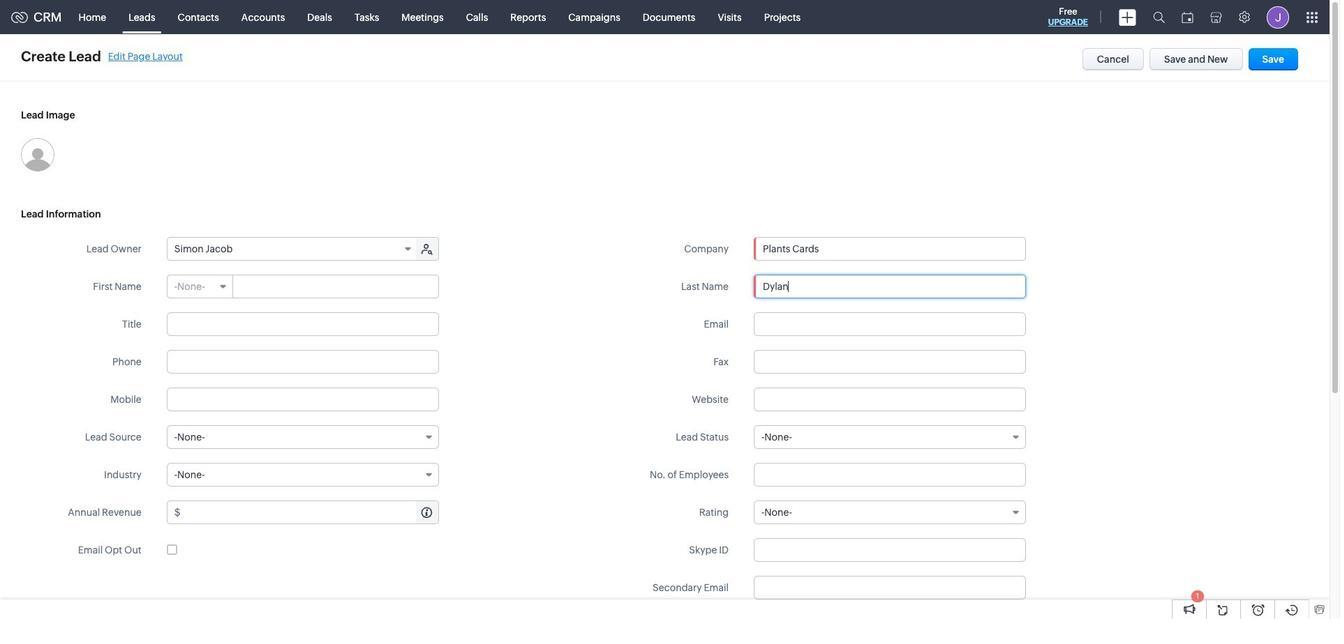 Task type: vqa. For each thing, say whether or not it's contained in the screenshot.
Projects link
no



Task type: describe. For each thing, give the bounding box(es) containing it.
image image
[[21, 138, 54, 172]]

search image
[[1153, 11, 1165, 23]]

logo image
[[11, 12, 28, 23]]

create menu image
[[1119, 9, 1136, 25]]

calendar image
[[1182, 12, 1194, 23]]

profile element
[[1258, 0, 1298, 34]]



Task type: locate. For each thing, give the bounding box(es) containing it.
None text field
[[754, 313, 1026, 336], [167, 350, 439, 374], [754, 350, 1026, 374], [167, 388, 439, 412], [754, 463, 1026, 487], [754, 539, 1026, 563], [754, 313, 1026, 336], [167, 350, 439, 374], [754, 350, 1026, 374], [167, 388, 439, 412], [754, 463, 1026, 487], [754, 539, 1026, 563]]

profile image
[[1267, 6, 1289, 28]]

None field
[[167, 238, 417, 260], [755, 238, 1025, 260], [167, 276, 233, 298], [167, 426, 439, 450], [754, 426, 1026, 450], [167, 463, 439, 487], [754, 501, 1026, 525], [167, 238, 417, 260], [755, 238, 1025, 260], [167, 276, 233, 298], [167, 426, 439, 450], [754, 426, 1026, 450], [167, 463, 439, 487], [754, 501, 1026, 525]]

None text field
[[755, 238, 1025, 260], [754, 275, 1026, 299], [234, 276, 438, 298], [167, 313, 439, 336], [754, 388, 1026, 412], [183, 502, 438, 524], [754, 577, 1026, 600], [755, 238, 1025, 260], [754, 275, 1026, 299], [234, 276, 438, 298], [167, 313, 439, 336], [754, 388, 1026, 412], [183, 502, 438, 524], [754, 577, 1026, 600]]

create menu element
[[1111, 0, 1145, 34]]

search element
[[1145, 0, 1173, 34]]



